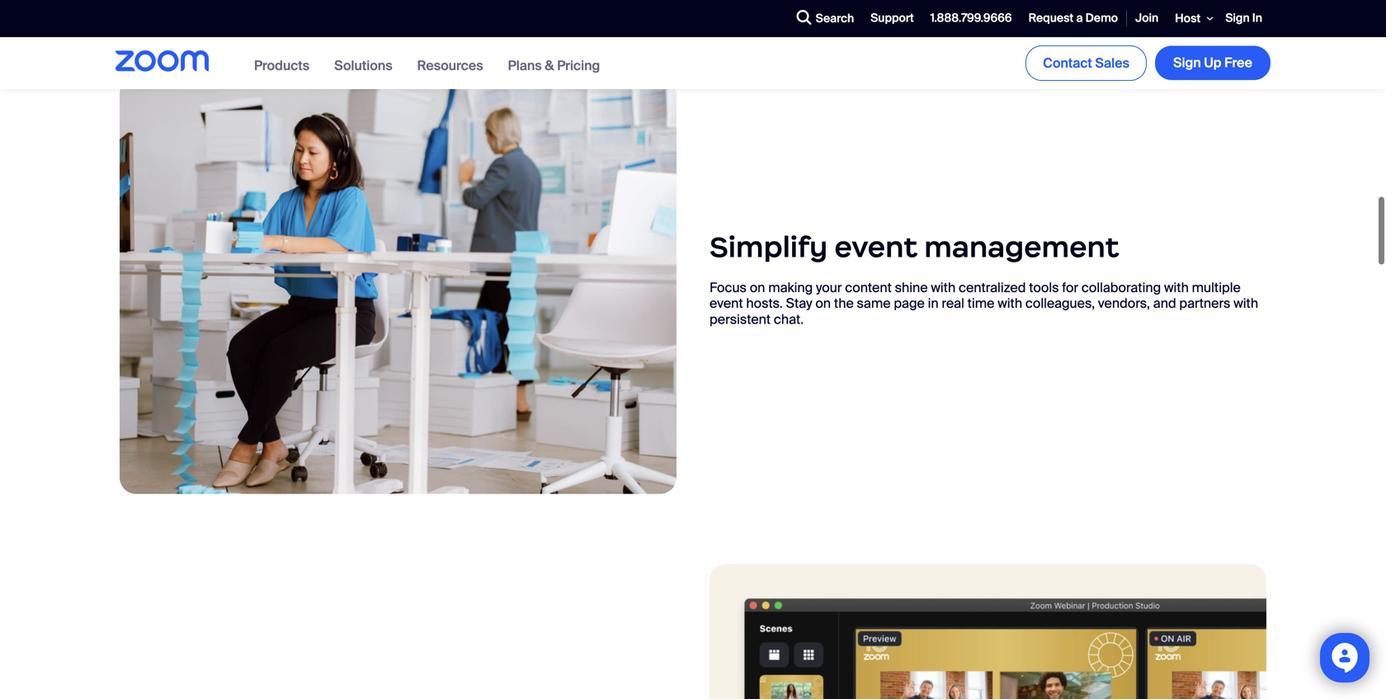 Task type: vqa. For each thing, say whether or not it's contained in the screenshot.
bottom company
no



Task type: describe. For each thing, give the bounding box(es) containing it.
vendors,
[[1099, 295, 1151, 312]]

resources button
[[417, 57, 483, 74]]

in
[[928, 295, 939, 312]]

request a demo link
[[1021, 1, 1127, 36]]

sign up free link
[[1156, 46, 1271, 80]]

collaborating
[[1082, 279, 1162, 296]]

sign for sign in
[[1226, 10, 1250, 26]]

real
[[942, 295, 965, 312]]

centralized
[[959, 279, 1026, 296]]

partners
[[1180, 295, 1231, 312]]

search image
[[797, 10, 812, 25]]

chat.
[[774, 311, 804, 328]]

with right time
[[998, 295, 1023, 312]]

sign in
[[1226, 10, 1263, 26]]

time
[[968, 295, 995, 312]]

shine
[[895, 279, 928, 296]]

1 horizontal spatial event
[[835, 229, 918, 265]]

the
[[834, 295, 854, 312]]

pricing
[[557, 57, 600, 74]]

free
[[1225, 54, 1253, 72]]

hosts.
[[747, 295, 783, 312]]

content
[[845, 279, 892, 296]]

tools
[[1030, 279, 1059, 296]]

search image
[[797, 10, 812, 25]]

simplify
[[710, 229, 828, 265]]

and
[[1154, 295, 1177, 312]]

with right partners at right
[[1234, 295, 1259, 312]]

sign in link
[[1218, 1, 1271, 36]]

simplify event management image
[[120, 77, 677, 494]]

products button
[[254, 57, 310, 74]]

focus
[[710, 279, 747, 296]]

support
[[871, 10, 914, 26]]

support link
[[863, 1, 923, 36]]

search
[[816, 11, 855, 26]]



Task type: locate. For each thing, give the bounding box(es) containing it.
0 vertical spatial sign
[[1226, 10, 1250, 26]]

request
[[1029, 10, 1074, 26]]

on left the
[[816, 295, 831, 312]]

on
[[750, 279, 766, 296], [816, 295, 831, 312]]

simplify event management
[[710, 229, 1120, 265]]

solutions
[[334, 57, 393, 74]]

demo
[[1086, 10, 1119, 26]]

sign
[[1226, 10, 1250, 26], [1174, 54, 1202, 72]]

page
[[894, 295, 925, 312]]

1 horizontal spatial on
[[816, 295, 831, 312]]

with
[[931, 279, 956, 296], [1165, 279, 1189, 296], [998, 295, 1023, 312], [1234, 295, 1259, 312]]

sign left in
[[1226, 10, 1250, 26]]

on right the focus
[[750, 279, 766, 296]]

host button
[[1167, 0, 1218, 37]]

1 vertical spatial sign
[[1174, 54, 1202, 72]]

1 horizontal spatial sign
[[1226, 10, 1250, 26]]

join link
[[1128, 1, 1167, 36]]

zoom logo image
[[116, 50, 209, 72]]

focus on making your content shine with centralized tools for collaborating with multiple event hosts. stay on the same page in real time with colleagues, vendors, and partners with persistent chat.
[[710, 279, 1259, 328]]

with right shine
[[931, 279, 956, 296]]

sign for sign up free
[[1174, 54, 1202, 72]]

up
[[1205, 54, 1222, 72]]

stay
[[786, 295, 813, 312]]

your
[[816, 279, 842, 296]]

multiple
[[1193, 279, 1241, 296]]

a
[[1077, 10, 1083, 26]]

colleagues,
[[1026, 295, 1095, 312]]

plans
[[508, 57, 542, 74]]

contact sales
[[1043, 54, 1130, 72]]

for
[[1063, 279, 1079, 296]]

persistent
[[710, 311, 771, 328]]

event
[[835, 229, 918, 265], [710, 295, 743, 312]]

0 vertical spatial event
[[835, 229, 918, 265]]

event inside focus on making your content shine with centralized tools for collaborating with multiple event hosts. stay on the same page in real time with colleagues, vendors, and partners with persistent chat.
[[710, 295, 743, 312]]

0 horizontal spatial event
[[710, 295, 743, 312]]

event left hosts.
[[710, 295, 743, 312]]

sign left up
[[1174, 54, 1202, 72]]

contact sales link
[[1026, 45, 1147, 81]]

solutions button
[[334, 57, 393, 74]]

host
[[1176, 11, 1201, 26]]

plans & pricing
[[508, 57, 600, 74]]

1.888.799.9666
[[931, 10, 1012, 26]]

sign up free
[[1174, 54, 1253, 72]]

1 vertical spatial event
[[710, 295, 743, 312]]

resources
[[417, 57, 483, 74]]

management
[[925, 229, 1120, 265]]

contact
[[1043, 54, 1093, 72]]

request a demo
[[1029, 10, 1119, 26]]

in
[[1253, 10, 1263, 26]]

products
[[254, 57, 310, 74]]

join
[[1136, 10, 1159, 26]]

&
[[545, 57, 554, 74]]

1.888.799.9666 link
[[923, 1, 1021, 36]]

plans & pricing link
[[508, 57, 600, 74]]

event up content
[[835, 229, 918, 265]]

same
[[857, 295, 891, 312]]

0 horizontal spatial sign
[[1174, 54, 1202, 72]]

making
[[769, 279, 813, 296]]

sales
[[1096, 54, 1130, 72]]

with left multiple
[[1165, 279, 1189, 296]]

0 horizontal spatial on
[[750, 279, 766, 296]]



